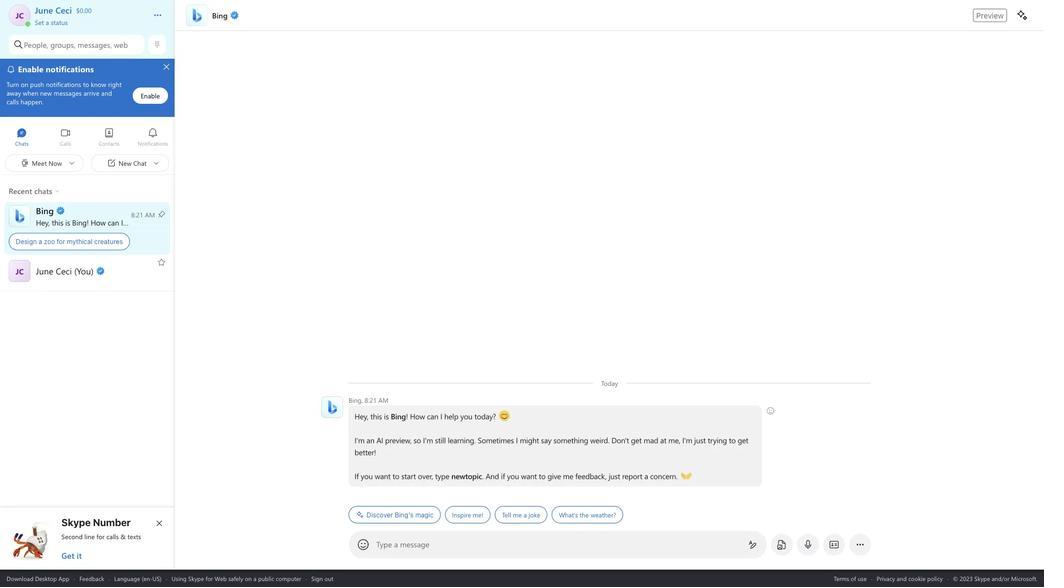 Task type: describe. For each thing, give the bounding box(es) containing it.
0 vertical spatial for
[[57, 238, 65, 246]]

for for second line for calls & texts
[[97, 533, 105, 541]]

desktop
[[35, 575, 57, 583]]

feedback link
[[79, 575, 104, 583]]

0 horizontal spatial i
[[121, 218, 123, 228]]

bing's
[[395, 511, 414, 519]]

groups,
[[50, 40, 76, 50]]

design
[[16, 238, 37, 246]]

language
[[114, 575, 140, 583]]

weird.
[[590, 435, 610, 446]]

learning.
[[448, 435, 476, 446]]

terms of use link
[[834, 575, 867, 583]]

type
[[376, 540, 392, 550]]

still
[[435, 435, 446, 446]]

0 vertical spatial me
[[563, 471, 574, 481]]

0 vertical spatial hey,
[[36, 218, 50, 228]]

3 i'm from the left
[[683, 435, 693, 446]]

bing,
[[349, 396, 363, 405]]

if
[[501, 471, 505, 481]]

sign
[[311, 575, 323, 583]]

using skype for web safely on a public computer
[[172, 575, 301, 583]]

and
[[897, 575, 907, 583]]

mythical
[[67, 238, 92, 246]]

policy
[[928, 575, 943, 583]]

give
[[548, 471, 561, 481]]

people,
[[24, 40, 48, 50]]

2 i'm from the left
[[423, 435, 433, 446]]

using skype for web safely on a public computer link
[[172, 575, 301, 583]]

a left joke
[[524, 511, 527, 520]]

2 want from the left
[[521, 471, 537, 481]]

1 horizontal spatial to
[[539, 471, 546, 481]]

1 vertical spatial skype
[[188, 575, 204, 583]]

what's the weather? button
[[552, 506, 623, 524]]

report
[[622, 471, 643, 481]]

set
[[35, 18, 44, 26]]

want inside i'm an ai preview, so i'm still learning. sometimes i might say something weird. don't get mad at me, i'm just trying to get better! if you want to start over, type
[[375, 471, 391, 481]]

set a status
[[35, 18, 68, 26]]

computer
[[276, 575, 301, 583]]

just inside i'm an ai preview, so i'm still learning. sometimes i might say something weird. don't get mad at me, i'm just trying to get better! if you want to start over, type
[[695, 435, 706, 446]]

download desktop app
[[7, 575, 69, 583]]

use
[[858, 575, 867, 583]]

0 vertical spatial help
[[125, 218, 139, 228]]

(smileeyes)
[[499, 411, 535, 421]]

sign out link
[[311, 575, 334, 583]]

(openhands)
[[681, 471, 722, 481]]

message
[[400, 540, 430, 550]]

get it
[[61, 551, 82, 561]]

tell me a joke button
[[495, 506, 548, 524]]

privacy
[[877, 575, 895, 583]]

people, groups, messages, web
[[24, 40, 128, 50]]

out
[[325, 575, 334, 583]]

better!
[[355, 447, 376, 457]]

i inside i'm an ai preview, so i'm still learning. sometimes i might say something weird. don't get mad at me, i'm just trying to get better! if you want to start over, type
[[516, 435, 518, 446]]

get
[[61, 551, 74, 561]]

am
[[379, 396, 389, 405]]

terms
[[834, 575, 849, 583]]

feedback
[[79, 575, 104, 583]]

Type a message text field
[[377, 540, 740, 551]]

(en-
[[142, 575, 153, 583]]

what's
[[559, 511, 578, 520]]

public
[[258, 575, 274, 583]]

joke
[[529, 511, 541, 520]]

2 horizontal spatial to
[[729, 435, 736, 446]]

sometimes
[[478, 435, 514, 446]]

for for using skype for web safely on a public computer
[[206, 575, 213, 583]]

0 horizontal spatial to
[[393, 471, 399, 481]]

1 i'm from the left
[[355, 435, 365, 446]]

download
[[7, 575, 33, 583]]

0 vertical spatial is
[[65, 218, 70, 228]]

don't
[[612, 435, 629, 446]]

skype number element
[[9, 517, 166, 561]]

tell
[[502, 511, 511, 520]]

safely
[[228, 575, 243, 583]]

texts
[[128, 533, 141, 541]]

1 horizontal spatial how
[[410, 412, 425, 422]]

a right set
[[46, 18, 49, 26]]

download desktop app link
[[7, 575, 69, 583]]

tell me a joke
[[502, 511, 541, 520]]

newtopic
[[452, 471, 482, 481]]

status
[[51, 18, 68, 26]]

preview,
[[385, 435, 412, 446]]

0 horizontal spatial this
[[52, 218, 63, 228]]

inspire me! button
[[445, 506, 491, 524]]

concern.
[[650, 471, 678, 481]]

web
[[114, 40, 128, 50]]

over,
[[418, 471, 433, 481]]

inspire
[[452, 511, 471, 520]]



Task type: locate. For each thing, give the bounding box(es) containing it.
0 vertical spatial hey, this is bing ! how can i help you today?
[[36, 218, 179, 228]]

tab list
[[0, 123, 175, 153]]

hey, up zoo
[[36, 218, 50, 228]]

get left mad
[[631, 435, 642, 446]]

weather?
[[591, 511, 616, 520]]

me right tell
[[513, 511, 522, 520]]

sign out
[[311, 575, 334, 583]]

0 vertical spatial just
[[695, 435, 706, 446]]

1 vertical spatial hey,
[[355, 412, 369, 422]]

i
[[121, 218, 123, 228], [441, 412, 442, 422], [516, 435, 518, 446]]

0 vertical spatial today?
[[155, 218, 177, 228]]

1 want from the left
[[375, 471, 391, 481]]

1 horizontal spatial is
[[384, 412, 389, 422]]

2 horizontal spatial i
[[516, 435, 518, 446]]

privacy and cookie policy link
[[877, 575, 943, 583]]

i up still
[[441, 412, 442, 422]]

this down "8:21"
[[371, 412, 382, 422]]

skype number
[[61, 517, 131, 528]]

is down the am at the bottom left
[[384, 412, 389, 422]]

for left web at the bottom left
[[206, 575, 213, 583]]

just left report
[[609, 471, 620, 481]]

set a status button
[[35, 15, 143, 26]]

trying
[[708, 435, 727, 446]]

0 vertical spatial how
[[91, 218, 106, 228]]

1 vertical spatial for
[[97, 533, 105, 541]]

bing up preview, at the bottom left of page
[[391, 412, 406, 422]]

discover bing's magic
[[367, 511, 434, 519]]

it
[[77, 551, 82, 561]]

bing, 8:21 am
[[349, 396, 389, 405]]

.
[[482, 471, 484, 481]]

a left zoo
[[39, 238, 42, 246]]

line
[[85, 533, 95, 541]]

1 get from the left
[[631, 435, 642, 446]]

hey, this is bing ! how can i help you today?
[[36, 218, 179, 228], [355, 412, 498, 422]]

0 vertical spatial can
[[108, 218, 119, 228]]

and
[[486, 471, 499, 481]]

i left might
[[516, 435, 518, 446]]

2 vertical spatial i
[[516, 435, 518, 446]]

1 horizontal spatial help
[[444, 412, 459, 422]]

1 horizontal spatial today?
[[475, 412, 496, 422]]

1 vertical spatial i
[[441, 412, 442, 422]]

mad
[[644, 435, 659, 446]]

1 horizontal spatial just
[[695, 435, 706, 446]]

web
[[215, 575, 227, 583]]

1 horizontal spatial hey,
[[355, 412, 369, 422]]

for right line
[[97, 533, 105, 541]]

1 horizontal spatial for
[[97, 533, 105, 541]]

terms of use
[[834, 575, 867, 583]]

people, groups, messages, web button
[[9, 35, 144, 54]]

i up creatures
[[121, 218, 123, 228]]

i'm left an
[[355, 435, 365, 446]]

design a zoo for mythical creatures
[[16, 238, 123, 246]]

preview
[[977, 11, 1004, 20]]

skype
[[61, 517, 91, 528], [188, 575, 204, 583]]

get right trying
[[738, 435, 749, 446]]

0 vertical spatial skype
[[61, 517, 91, 528]]

calls
[[107, 533, 119, 541]]

0 horizontal spatial bing
[[72, 218, 87, 228]]

0 horizontal spatial get
[[631, 435, 642, 446]]

1 vertical spatial hey, this is bing ! how can i help you today?
[[355, 412, 498, 422]]

2 horizontal spatial for
[[206, 575, 213, 583]]

can up still
[[427, 412, 439, 422]]

1 vertical spatial how
[[410, 412, 425, 422]]

want left start
[[375, 471, 391, 481]]

8:21
[[365, 396, 377, 405]]

1 horizontal spatial bing
[[391, 412, 406, 422]]

using
[[172, 575, 187, 583]]

0 horizontal spatial can
[[108, 218, 119, 228]]

what's the weather?
[[559, 511, 616, 520]]

2 get from the left
[[738, 435, 749, 446]]

0 vertical spatial bing
[[72, 218, 87, 228]]

1 horizontal spatial i
[[441, 412, 442, 422]]

i'm right so
[[423, 435, 433, 446]]

1 vertical spatial can
[[427, 412, 439, 422]]

for right zoo
[[57, 238, 65, 246]]

this
[[52, 218, 63, 228], [371, 412, 382, 422]]

hey, this is bing ! how can i help you today? up creatures
[[36, 218, 179, 228]]

to
[[729, 435, 736, 446], [393, 471, 399, 481], [539, 471, 546, 481]]

so
[[414, 435, 421, 446]]

creatures
[[94, 238, 123, 246]]

a right on
[[254, 575, 257, 583]]

1 horizontal spatial hey, this is bing ! how can i help you today?
[[355, 412, 498, 422]]

want left "give"
[[521, 471, 537, 481]]

0 horizontal spatial want
[[375, 471, 391, 481]]

you
[[141, 218, 153, 228], [461, 412, 473, 422], [361, 471, 373, 481], [507, 471, 519, 481]]

how up creatures
[[91, 218, 106, 228]]

me right "give"
[[563, 471, 574, 481]]

if
[[355, 471, 359, 481]]

hey, this is bing ! how can i help you today? up so
[[355, 412, 498, 422]]

is up design a zoo for mythical creatures
[[65, 218, 70, 228]]

0 horizontal spatial help
[[125, 218, 139, 228]]

the
[[580, 511, 589, 520]]

1 horizontal spatial me
[[563, 471, 574, 481]]

i'm right me, on the right
[[683, 435, 693, 446]]

can
[[108, 218, 119, 228], [427, 412, 439, 422]]

type
[[435, 471, 450, 481]]

0 horizontal spatial how
[[91, 218, 106, 228]]

0 horizontal spatial for
[[57, 238, 65, 246]]

2 vertical spatial for
[[206, 575, 213, 583]]

might
[[520, 435, 539, 446]]

&
[[121, 533, 126, 541]]

0 horizontal spatial today?
[[155, 218, 177, 228]]

us)
[[153, 575, 162, 583]]

1 horizontal spatial can
[[427, 412, 439, 422]]

me!
[[473, 511, 484, 520]]

feedback,
[[576, 471, 607, 481]]

1 vertical spatial just
[[609, 471, 620, 481]]

for inside skype number element
[[97, 533, 105, 541]]

me
[[563, 471, 574, 481], [513, 511, 522, 520]]

zoo
[[44, 238, 55, 246]]

0 horizontal spatial i'm
[[355, 435, 365, 446]]

0 horizontal spatial just
[[609, 471, 620, 481]]

on
[[245, 575, 252, 583]]

bing up mythical
[[72, 218, 87, 228]]

just
[[695, 435, 706, 446], [609, 471, 620, 481]]

how up so
[[410, 412, 425, 422]]

i'm
[[355, 435, 365, 446], [423, 435, 433, 446], [683, 435, 693, 446]]

ai
[[377, 435, 383, 446]]

to left "give"
[[539, 471, 546, 481]]

0 horizontal spatial skype
[[61, 517, 91, 528]]

1 vertical spatial bing
[[391, 412, 406, 422]]

privacy and cookie policy
[[877, 575, 943, 583]]

1 horizontal spatial want
[[521, 471, 537, 481]]

0 vertical spatial !
[[87, 218, 89, 228]]

i'm an ai preview, so i'm still learning. sometimes i might say something weird. don't get mad at me, i'm just trying to get better! if you want to start over, type
[[355, 435, 751, 481]]

1 horizontal spatial skype
[[188, 575, 204, 583]]

just left trying
[[695, 435, 706, 446]]

1 vertical spatial this
[[371, 412, 382, 422]]

second
[[61, 533, 83, 541]]

1 horizontal spatial i'm
[[423, 435, 433, 446]]

a right report
[[645, 471, 648, 481]]

an
[[367, 435, 375, 446]]

! up preview, at the bottom left of page
[[406, 412, 408, 422]]

discover
[[367, 511, 393, 519]]

this up zoo
[[52, 218, 63, 228]]

0 horizontal spatial !
[[87, 218, 89, 228]]

inspire me!
[[452, 511, 484, 520]]

1 horizontal spatial get
[[738, 435, 749, 446]]

to left start
[[393, 471, 399, 481]]

1 vertical spatial help
[[444, 412, 459, 422]]

me inside button
[[513, 511, 522, 520]]

!
[[87, 218, 89, 228], [406, 412, 408, 422]]

0 vertical spatial this
[[52, 218, 63, 228]]

0 horizontal spatial is
[[65, 218, 70, 228]]

language (en-us) link
[[114, 575, 162, 583]]

2 horizontal spatial i'm
[[683, 435, 693, 446]]

0 vertical spatial i
[[121, 218, 123, 228]]

second line for calls & texts
[[61, 533, 141, 541]]

of
[[851, 575, 856, 583]]

1 horizontal spatial this
[[371, 412, 382, 422]]

language (en-us)
[[114, 575, 162, 583]]

a right type
[[394, 540, 398, 550]]

type a message
[[376, 540, 430, 550]]

0 horizontal spatial me
[[513, 511, 522, 520]]

messages,
[[78, 40, 112, 50]]

can up creatures
[[108, 218, 119, 228]]

0 horizontal spatial hey,
[[36, 218, 50, 228]]

newtopic . and if you want to give me feedback, just report a concern.
[[452, 471, 680, 481]]

number
[[93, 517, 131, 528]]

skype right using
[[188, 575, 204, 583]]

0 horizontal spatial hey, this is bing ! how can i help you today?
[[36, 218, 179, 228]]

magic
[[415, 511, 434, 519]]

you inside i'm an ai preview, so i'm still learning. sometimes i might say something weird. don't get mad at me, i'm just trying to get better! if you want to start over, type
[[361, 471, 373, 481]]

1 vertical spatial is
[[384, 412, 389, 422]]

to right trying
[[729, 435, 736, 446]]

1 vertical spatial me
[[513, 511, 522, 520]]

skype up the second
[[61, 517, 91, 528]]

hey, down bing,
[[355, 412, 369, 422]]

1 horizontal spatial !
[[406, 412, 408, 422]]

bing
[[72, 218, 87, 228], [391, 412, 406, 422]]

app
[[58, 575, 69, 583]]

is
[[65, 218, 70, 228], [384, 412, 389, 422]]

1 vertical spatial today?
[[475, 412, 496, 422]]

1 vertical spatial !
[[406, 412, 408, 422]]

! up mythical
[[87, 218, 89, 228]]



Task type: vqa. For each thing, say whether or not it's contained in the screenshot.
the top How
yes



